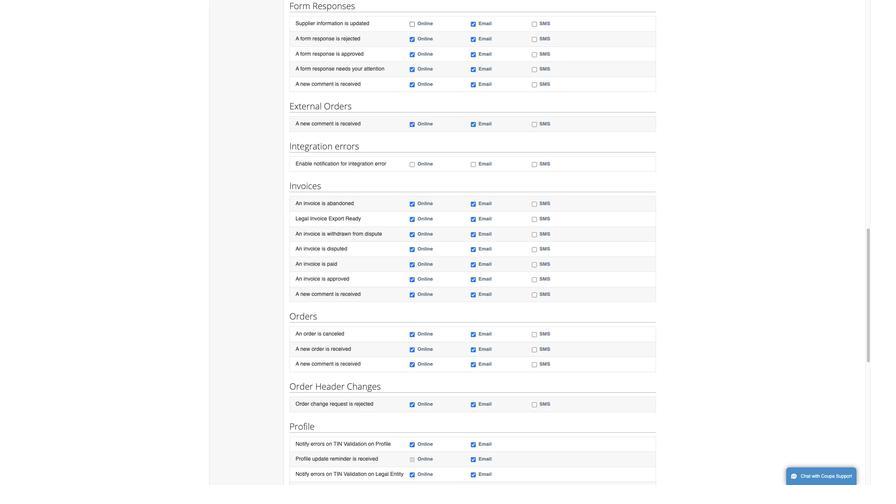 Task type: describe. For each thing, give the bounding box(es) containing it.
12 sms from the top
[[540, 262, 550, 267]]

20 email from the top
[[479, 457, 492, 463]]

validation for profile
[[344, 441, 367, 447]]

is down external orders
[[335, 121, 339, 127]]

1 vertical spatial order
[[312, 346, 324, 353]]

with
[[812, 474, 820, 480]]

2 online from the top
[[418, 36, 433, 42]]

0 vertical spatial approved
[[341, 51, 364, 57]]

an invoice is withdrawn from dispute
[[296, 231, 382, 237]]

integration
[[290, 140, 333, 152]]

change
[[311, 401, 328, 408]]

export
[[329, 216, 344, 222]]

1 new from the top
[[300, 81, 310, 87]]

2 sms from the top
[[540, 36, 550, 42]]

canceled
[[323, 331, 344, 337]]

errors for notify errors on tin validation on profile
[[311, 441, 325, 447]]

is right request
[[349, 401, 353, 408]]

5 online from the top
[[418, 81, 433, 87]]

14 online from the top
[[418, 292, 433, 297]]

invoice for disputed
[[304, 246, 320, 252]]

an for an invoice is paid
[[296, 261, 302, 267]]

1 horizontal spatial orders
[[324, 100, 352, 112]]

received up changes
[[341, 362, 361, 368]]

4 online from the top
[[418, 66, 433, 72]]

support
[[836, 474, 852, 480]]

errors for integration errors
[[335, 140, 359, 152]]

chat with coupa support
[[801, 474, 852, 480]]

2 a from the top
[[296, 51, 299, 57]]

9 sms from the top
[[540, 216, 550, 222]]

validation for legal
[[344, 472, 367, 478]]

4 new from the top
[[300, 346, 310, 353]]

is down canceled at the bottom left of the page
[[326, 346, 330, 353]]

withdrawn
[[327, 231, 351, 237]]

18 sms from the top
[[540, 402, 550, 408]]

legal invoice export ready
[[296, 216, 361, 222]]

8 online from the top
[[418, 201, 433, 207]]

disputed
[[327, 246, 347, 252]]

an for an invoice is disputed
[[296, 246, 302, 252]]

6 online from the top
[[418, 121, 433, 127]]

2 comment from the top
[[312, 121, 334, 127]]

response for approved
[[313, 51, 335, 57]]

18 online from the top
[[418, 402, 433, 408]]

a form response is approved
[[296, 51, 364, 57]]

is left canceled at the bottom left of the page
[[318, 331, 322, 337]]

form for a form response is approved
[[300, 51, 311, 57]]

changes
[[347, 381, 381, 393]]

received down 'your'
[[341, 81, 361, 87]]

on left entity
[[368, 472, 374, 478]]

is left disputed
[[322, 246, 326, 252]]

11 email from the top
[[479, 246, 492, 252]]

2 email from the top
[[479, 36, 492, 42]]

an invoice is disputed
[[296, 246, 347, 252]]

profile for profile update reminder is received
[[296, 456, 311, 463]]

error
[[375, 161, 386, 167]]

a form response is rejected
[[296, 36, 360, 42]]

3 a new comment is received from the top
[[296, 291, 361, 297]]

7 sms from the top
[[540, 161, 550, 167]]

17 sms from the top
[[540, 362, 550, 368]]

tin for legal
[[334, 472, 342, 478]]

is down a form response needs your attention
[[335, 81, 339, 87]]

19 email from the top
[[479, 442, 492, 447]]

received down canceled at the bottom left of the page
[[331, 346, 351, 353]]

7 a from the top
[[296, 346, 299, 353]]

4 sms from the top
[[540, 66, 550, 72]]

5 sms from the top
[[540, 81, 550, 87]]

16 online from the top
[[418, 347, 433, 353]]

2 new from the top
[[300, 121, 310, 127]]

on down the profile update reminder is received
[[326, 472, 332, 478]]

attention
[[364, 66, 385, 72]]

1 email from the top
[[479, 21, 492, 27]]

profile for profile
[[290, 421, 315, 433]]

10 email from the top
[[479, 231, 492, 237]]

notify errors on tin validation on legal entity
[[296, 472, 404, 478]]

notify for notify errors on tin validation on legal entity
[[296, 472, 309, 478]]

order header changes
[[290, 381, 381, 393]]

an invoice is abandoned
[[296, 201, 354, 207]]

1 vertical spatial profile
[[376, 441, 391, 447]]

an for an invoice is approved
[[296, 276, 302, 282]]

rejected for order change request is rejected
[[354, 401, 374, 408]]

is down the a new order is received
[[335, 362, 339, 368]]

4 a new comment is received from the top
[[296, 362, 361, 368]]

is left the updated
[[345, 20, 349, 27]]

enable
[[296, 161, 312, 167]]

3 a from the top
[[296, 66, 299, 72]]

5 email from the top
[[479, 81, 492, 87]]

invoice for paid
[[304, 261, 320, 267]]

form for a form response is rejected
[[300, 36, 311, 42]]

13 online from the top
[[418, 277, 433, 282]]

3 email from the top
[[479, 51, 492, 57]]

7 email from the top
[[479, 161, 492, 167]]

6 sms from the top
[[540, 121, 550, 127]]

10 online from the top
[[418, 231, 433, 237]]

is down an invoice is paid
[[322, 276, 326, 282]]

order change request is rejected
[[296, 401, 374, 408]]

14 sms from the top
[[540, 292, 550, 297]]

13 sms from the top
[[540, 277, 550, 282]]

3 online from the top
[[418, 51, 433, 57]]

an for an order is canceled
[[296, 331, 302, 337]]

1 a from the top
[[296, 36, 299, 42]]

3 comment from the top
[[312, 291, 334, 297]]



Task type: vqa. For each thing, say whether or not it's contained in the screenshot.
"Order Header Changes"
yes



Task type: locate. For each thing, give the bounding box(es) containing it.
2 validation from the top
[[344, 472, 367, 478]]

invoice
[[304, 201, 320, 207], [304, 231, 320, 237], [304, 246, 320, 252], [304, 261, 320, 267], [304, 276, 320, 282]]

comment
[[312, 81, 334, 87], [312, 121, 334, 127], [312, 291, 334, 297], [312, 362, 334, 368]]

an
[[296, 201, 302, 207], [296, 231, 302, 237], [296, 246, 302, 252], [296, 261, 302, 267], [296, 276, 302, 282], [296, 331, 302, 337]]

form down a form response is approved
[[300, 66, 311, 72]]

new down external
[[300, 121, 310, 127]]

12 online from the top
[[418, 262, 433, 267]]

ready
[[346, 216, 361, 222]]

11 online from the top
[[418, 246, 433, 252]]

an for an invoice is withdrawn from dispute
[[296, 231, 302, 237]]

is up a form response needs your attention
[[336, 51, 340, 57]]

1 vertical spatial form
[[300, 51, 311, 57]]

legal
[[296, 216, 309, 222], [376, 472, 389, 478]]

orders
[[324, 100, 352, 112], [290, 311, 317, 323]]

form for a form response needs your attention
[[300, 66, 311, 72]]

0 vertical spatial legal
[[296, 216, 309, 222]]

abandoned
[[327, 201, 354, 207]]

an order is canceled
[[296, 331, 344, 337]]

legal left invoice at the left top
[[296, 216, 309, 222]]

order up the a new order is received
[[304, 331, 316, 337]]

chat with coupa support button
[[786, 468, 857, 486]]

20 online from the top
[[418, 457, 433, 463]]

an down the "invoices"
[[296, 201, 302, 207]]

invoice down an invoice is paid
[[304, 276, 320, 282]]

None checkbox
[[410, 22, 415, 27], [471, 22, 476, 27], [532, 22, 537, 27], [410, 52, 415, 57], [471, 52, 476, 57], [532, 52, 537, 57], [410, 67, 415, 72], [471, 67, 476, 72], [532, 82, 537, 87], [410, 122, 415, 127], [471, 202, 476, 207], [410, 217, 415, 222], [471, 217, 476, 222], [532, 217, 537, 222], [410, 232, 415, 237], [532, 232, 537, 237], [471, 248, 476, 253], [532, 248, 537, 253], [410, 263, 415, 268], [471, 263, 476, 268], [532, 263, 537, 268], [410, 278, 415, 283], [471, 278, 476, 283], [532, 278, 537, 283], [410, 293, 415, 298], [471, 293, 476, 298], [532, 293, 537, 298], [532, 333, 537, 338], [410, 348, 415, 353], [471, 348, 476, 353], [532, 348, 537, 353], [471, 363, 476, 368], [471, 403, 476, 408], [532, 403, 537, 408], [410, 443, 415, 448], [410, 458, 415, 463], [471, 458, 476, 463], [471, 473, 476, 478], [410, 22, 415, 27], [471, 22, 476, 27], [532, 22, 537, 27], [410, 52, 415, 57], [471, 52, 476, 57], [532, 52, 537, 57], [410, 67, 415, 72], [471, 67, 476, 72], [532, 82, 537, 87], [410, 122, 415, 127], [471, 202, 476, 207], [410, 217, 415, 222], [471, 217, 476, 222], [532, 217, 537, 222], [410, 232, 415, 237], [532, 232, 537, 237], [471, 248, 476, 253], [532, 248, 537, 253], [410, 263, 415, 268], [471, 263, 476, 268], [532, 263, 537, 268], [410, 278, 415, 283], [471, 278, 476, 283], [532, 278, 537, 283], [410, 293, 415, 298], [471, 293, 476, 298], [532, 293, 537, 298], [532, 333, 537, 338], [410, 348, 415, 353], [471, 348, 476, 353], [532, 348, 537, 353], [471, 363, 476, 368], [471, 403, 476, 408], [532, 403, 537, 408], [410, 443, 415, 448], [410, 458, 415, 463], [471, 458, 476, 463], [471, 473, 476, 478]]

is right reminder
[[353, 456, 357, 463]]

17 email from the top
[[479, 362, 492, 368]]

comment down external orders
[[312, 121, 334, 127]]

4 an from the top
[[296, 261, 302, 267]]

5 a from the top
[[296, 121, 299, 127]]

21 email from the top
[[479, 472, 492, 478]]

21 online from the top
[[418, 472, 433, 478]]

profile
[[290, 421, 315, 433], [376, 441, 391, 447], [296, 456, 311, 463]]

profile down change
[[290, 421, 315, 433]]

is up the legal invoice export ready
[[322, 201, 326, 207]]

2 tin from the top
[[334, 472, 342, 478]]

is down supplier information is updated
[[336, 36, 340, 42]]

profile left update
[[296, 456, 311, 463]]

form down a form response is rejected
[[300, 51, 311, 57]]

9 email from the top
[[479, 216, 492, 222]]

1 vertical spatial legal
[[376, 472, 389, 478]]

1 form from the top
[[300, 36, 311, 42]]

0 horizontal spatial legal
[[296, 216, 309, 222]]

10 sms from the top
[[540, 231, 550, 237]]

3 form from the top
[[300, 66, 311, 72]]

15 online from the top
[[418, 332, 433, 337]]

tin up the profile update reminder is received
[[334, 441, 342, 447]]

1 tin from the top
[[334, 441, 342, 447]]

a
[[296, 36, 299, 42], [296, 51, 299, 57], [296, 66, 299, 72], [296, 81, 299, 87], [296, 121, 299, 127], [296, 291, 299, 297], [296, 346, 299, 353], [296, 362, 299, 368]]

2 a new comment is received from the top
[[296, 121, 361, 127]]

1 response from the top
[[313, 36, 335, 42]]

header
[[315, 381, 345, 393]]

tin for profile
[[334, 441, 342, 447]]

4 email from the top
[[479, 66, 492, 72]]

2 vertical spatial response
[[313, 66, 335, 72]]

1 a new comment is received from the top
[[296, 81, 361, 87]]

1 vertical spatial validation
[[344, 472, 367, 478]]

invoice
[[310, 216, 327, 222]]

2 vertical spatial form
[[300, 66, 311, 72]]

from
[[353, 231, 363, 237]]

supplier
[[296, 20, 315, 27]]

1 an from the top
[[296, 201, 302, 207]]

received up integration errors
[[341, 121, 361, 127]]

12 email from the top
[[479, 262, 492, 267]]

legal left entity
[[376, 472, 389, 478]]

external orders
[[290, 100, 352, 112]]

order for order header changes
[[290, 381, 313, 393]]

an down an invoice is disputed
[[296, 261, 302, 267]]

2 vertical spatial errors
[[311, 472, 325, 478]]

8 a from the top
[[296, 362, 299, 368]]

9 online from the top
[[418, 216, 433, 222]]

1 vertical spatial orders
[[290, 311, 317, 323]]

new up external
[[300, 81, 310, 87]]

1 vertical spatial response
[[313, 51, 335, 57]]

dispute
[[365, 231, 382, 237]]

received up notify errors on tin validation on legal entity
[[358, 456, 378, 463]]

entity
[[390, 472, 404, 478]]

profile up entity
[[376, 441, 391, 447]]

15 email from the top
[[479, 332, 492, 337]]

information
[[317, 20, 343, 27]]

1 vertical spatial approved
[[327, 276, 349, 282]]

new down an order is canceled
[[300, 346, 310, 353]]

a new comment is received down external orders
[[296, 121, 361, 127]]

0 vertical spatial order
[[290, 381, 313, 393]]

6 email from the top
[[479, 121, 492, 127]]

chat
[[801, 474, 811, 480]]

8 email from the top
[[479, 201, 492, 207]]

0 vertical spatial tin
[[334, 441, 342, 447]]

notify errors on tin validation on profile
[[296, 441, 391, 447]]

invoice up an invoice is paid
[[304, 246, 320, 252]]

rejected for a form response is rejected
[[341, 36, 360, 42]]

rejected down the updated
[[341, 36, 360, 42]]

comment down an invoice is approved
[[312, 291, 334, 297]]

18 email from the top
[[479, 402, 492, 408]]

response for your
[[313, 66, 335, 72]]

form
[[300, 36, 311, 42], [300, 51, 311, 57], [300, 66, 311, 72]]

an down an invoice is paid
[[296, 276, 302, 282]]

an for an invoice is abandoned
[[296, 201, 302, 207]]

needs
[[336, 66, 351, 72]]

11 sms from the top
[[540, 246, 550, 252]]

2 vertical spatial profile
[[296, 456, 311, 463]]

2 notify from the top
[[296, 472, 309, 478]]

on up the profile update reminder is received
[[326, 441, 332, 447]]

invoice down invoice at the left top
[[304, 231, 320, 237]]

an up an invoice is disputed
[[296, 231, 302, 237]]

invoice for abandoned
[[304, 201, 320, 207]]

0 vertical spatial errors
[[335, 140, 359, 152]]

1 validation from the top
[[344, 441, 367, 447]]

None checkbox
[[410, 37, 415, 42], [471, 37, 476, 42], [532, 37, 537, 42], [532, 67, 537, 72], [410, 82, 415, 87], [471, 82, 476, 87], [471, 122, 476, 127], [532, 122, 537, 127], [410, 162, 415, 167], [471, 162, 476, 167], [532, 162, 537, 167], [410, 202, 415, 207], [532, 202, 537, 207], [471, 232, 476, 237], [410, 248, 415, 253], [410, 333, 415, 338], [471, 333, 476, 338], [410, 363, 415, 368], [532, 363, 537, 368], [410, 403, 415, 408], [471, 443, 476, 448], [410, 473, 415, 478], [410, 37, 415, 42], [471, 37, 476, 42], [532, 37, 537, 42], [532, 67, 537, 72], [410, 82, 415, 87], [471, 82, 476, 87], [471, 122, 476, 127], [532, 122, 537, 127], [410, 162, 415, 167], [471, 162, 476, 167], [532, 162, 537, 167], [410, 202, 415, 207], [532, 202, 537, 207], [471, 232, 476, 237], [410, 248, 415, 253], [410, 333, 415, 338], [471, 333, 476, 338], [410, 363, 415, 368], [532, 363, 537, 368], [410, 403, 415, 408], [471, 443, 476, 448], [410, 473, 415, 478]]

rejected down changes
[[354, 401, 374, 408]]

response up a form response is approved
[[313, 36, 335, 42]]

5 invoice from the top
[[304, 276, 320, 282]]

0 vertical spatial form
[[300, 36, 311, 42]]

tin down the profile update reminder is received
[[334, 472, 342, 478]]

0 vertical spatial notify
[[296, 441, 309, 447]]

approved up 'your'
[[341, 51, 364, 57]]

2 form from the top
[[300, 51, 311, 57]]

3 an from the top
[[296, 246, 302, 252]]

1 invoice from the top
[[304, 201, 320, 207]]

your
[[352, 66, 363, 72]]

orders right external
[[324, 100, 352, 112]]

4 comment from the top
[[312, 362, 334, 368]]

notify down the profile update reminder is received
[[296, 472, 309, 478]]

coupa
[[821, 474, 835, 480]]

invoice up invoice at the left top
[[304, 201, 320, 207]]

errors up for
[[335, 140, 359, 152]]

invoice down an invoice is disputed
[[304, 261, 320, 267]]

validation down reminder
[[344, 472, 367, 478]]

4 a from the top
[[296, 81, 299, 87]]

0 vertical spatial orders
[[324, 100, 352, 112]]

3 response from the top
[[313, 66, 335, 72]]

an up the a new order is received
[[296, 331, 302, 337]]

5 new from the top
[[300, 362, 310, 368]]

rejected
[[341, 36, 360, 42], [354, 401, 374, 408]]

0 vertical spatial rejected
[[341, 36, 360, 42]]

17 online from the top
[[418, 362, 433, 368]]

order for order change request is rejected
[[296, 401, 309, 408]]

order
[[304, 331, 316, 337], [312, 346, 324, 353]]

1 vertical spatial tin
[[334, 472, 342, 478]]

16 sms from the top
[[540, 347, 550, 353]]

notify
[[296, 441, 309, 447], [296, 472, 309, 478]]

notification
[[314, 161, 339, 167]]

a form response needs your attention
[[296, 66, 385, 72]]

order
[[290, 381, 313, 393], [296, 401, 309, 408]]

3 invoice from the top
[[304, 246, 320, 252]]

3 new from the top
[[300, 291, 310, 297]]

notify for notify errors on tin validation on profile
[[296, 441, 309, 447]]

approved
[[341, 51, 364, 57], [327, 276, 349, 282]]

a new order is received
[[296, 346, 351, 353]]

1 comment from the top
[[312, 81, 334, 87]]

is left paid
[[322, 261, 326, 267]]

1 notify from the top
[[296, 441, 309, 447]]

4 invoice from the top
[[304, 261, 320, 267]]

0 vertical spatial profile
[[290, 421, 315, 433]]

1 horizontal spatial legal
[[376, 472, 389, 478]]

for
[[341, 161, 347, 167]]

response for rejected
[[313, 36, 335, 42]]

1 vertical spatial rejected
[[354, 401, 374, 408]]

an up an invoice is paid
[[296, 246, 302, 252]]

a new comment is received
[[296, 81, 361, 87], [296, 121, 361, 127], [296, 291, 361, 297], [296, 362, 361, 368]]

validation up reminder
[[344, 441, 367, 447]]

comment down the a new order is received
[[312, 362, 334, 368]]

errors
[[335, 140, 359, 152], [311, 441, 325, 447], [311, 472, 325, 478]]

2 invoice from the top
[[304, 231, 320, 237]]

0 vertical spatial validation
[[344, 441, 367, 447]]

16 email from the top
[[479, 347, 492, 353]]

6 an from the top
[[296, 331, 302, 337]]

2 an from the top
[[296, 231, 302, 237]]

enable notification for integration error
[[296, 161, 386, 167]]

new
[[300, 81, 310, 87], [300, 121, 310, 127], [300, 291, 310, 297], [300, 346, 310, 353], [300, 362, 310, 368]]

external
[[290, 100, 322, 112]]

6 a from the top
[[296, 291, 299, 297]]

1 vertical spatial notify
[[296, 472, 309, 478]]

7 online from the top
[[418, 161, 433, 167]]

response
[[313, 36, 335, 42], [313, 51, 335, 57], [313, 66, 335, 72]]

errors up update
[[311, 441, 325, 447]]

orders up an order is canceled
[[290, 311, 317, 323]]

an invoice is paid
[[296, 261, 337, 267]]

response down a form response is approved
[[313, 66, 335, 72]]

integration
[[349, 161, 374, 167]]

tin
[[334, 441, 342, 447], [334, 472, 342, 478]]

profile update reminder is received
[[296, 456, 378, 463]]

notify up the profile update reminder is received
[[296, 441, 309, 447]]

received
[[341, 81, 361, 87], [341, 121, 361, 127], [341, 291, 361, 297], [331, 346, 351, 353], [341, 362, 361, 368], [358, 456, 378, 463]]

1 online from the top
[[418, 21, 433, 27]]

an invoice is approved
[[296, 276, 349, 282]]

new down an invoice is approved
[[300, 291, 310, 297]]

order up change
[[290, 381, 313, 393]]

a new comment is received down a form response needs your attention
[[296, 81, 361, 87]]

online
[[418, 21, 433, 27], [418, 36, 433, 42], [418, 51, 433, 57], [418, 66, 433, 72], [418, 81, 433, 87], [418, 121, 433, 127], [418, 161, 433, 167], [418, 201, 433, 207], [418, 216, 433, 222], [418, 231, 433, 237], [418, 246, 433, 252], [418, 262, 433, 267], [418, 277, 433, 282], [418, 292, 433, 297], [418, 332, 433, 337], [418, 347, 433, 353], [418, 362, 433, 368], [418, 402, 433, 408], [418, 442, 433, 447], [418, 457, 433, 463], [418, 472, 433, 478]]

13 email from the top
[[479, 277, 492, 282]]

19 online from the top
[[418, 442, 433, 447]]

1 vertical spatial order
[[296, 401, 309, 408]]

supplier information is updated
[[296, 20, 369, 27]]

order down an order is canceled
[[312, 346, 324, 353]]

errors down update
[[311, 472, 325, 478]]

update
[[312, 456, 329, 463]]

new down the a new order is received
[[300, 362, 310, 368]]

2 response from the top
[[313, 51, 335, 57]]

errors for notify errors on tin validation on legal entity
[[311, 472, 325, 478]]

paid
[[327, 261, 337, 267]]

received down an invoice is approved
[[341, 291, 361, 297]]

comment up external orders
[[312, 81, 334, 87]]

approved down paid
[[327, 276, 349, 282]]

14 email from the top
[[479, 292, 492, 297]]

is up an invoice is disputed
[[322, 231, 326, 237]]

updated
[[350, 20, 369, 27]]

1 vertical spatial errors
[[311, 441, 325, 447]]

a new comment is received down the a new order is received
[[296, 362, 361, 368]]

is down an invoice is approved
[[335, 291, 339, 297]]

on up notify errors on tin validation on legal entity
[[368, 441, 374, 447]]

invoices
[[290, 180, 321, 192]]

email
[[479, 21, 492, 27], [479, 36, 492, 42], [479, 51, 492, 57], [479, 66, 492, 72], [479, 81, 492, 87], [479, 121, 492, 127], [479, 161, 492, 167], [479, 201, 492, 207], [479, 216, 492, 222], [479, 231, 492, 237], [479, 246, 492, 252], [479, 262, 492, 267], [479, 277, 492, 282], [479, 292, 492, 297], [479, 332, 492, 337], [479, 347, 492, 353], [479, 362, 492, 368], [479, 402, 492, 408], [479, 442, 492, 447], [479, 457, 492, 463], [479, 472, 492, 478]]

15 sms from the top
[[540, 332, 550, 337]]

reminder
[[330, 456, 351, 463]]

0 vertical spatial response
[[313, 36, 335, 42]]

1 sms from the top
[[540, 21, 550, 27]]

3 sms from the top
[[540, 51, 550, 57]]

invoice for withdrawn
[[304, 231, 320, 237]]

is
[[345, 20, 349, 27], [336, 36, 340, 42], [336, 51, 340, 57], [335, 81, 339, 87], [335, 121, 339, 127], [322, 201, 326, 207], [322, 231, 326, 237], [322, 246, 326, 252], [322, 261, 326, 267], [322, 276, 326, 282], [335, 291, 339, 297], [318, 331, 322, 337], [326, 346, 330, 353], [335, 362, 339, 368], [349, 401, 353, 408], [353, 456, 357, 463]]

5 an from the top
[[296, 276, 302, 282]]

response down a form response is rejected
[[313, 51, 335, 57]]

invoice for approved
[[304, 276, 320, 282]]

validation
[[344, 441, 367, 447], [344, 472, 367, 478]]

0 vertical spatial order
[[304, 331, 316, 337]]

a new comment is received down an invoice is approved
[[296, 291, 361, 297]]

request
[[330, 401, 348, 408]]

8 sms from the top
[[540, 201, 550, 207]]

form down supplier at the top left of page
[[300, 36, 311, 42]]

order left change
[[296, 401, 309, 408]]

sms
[[540, 21, 550, 27], [540, 36, 550, 42], [540, 51, 550, 57], [540, 66, 550, 72], [540, 81, 550, 87], [540, 121, 550, 127], [540, 161, 550, 167], [540, 201, 550, 207], [540, 216, 550, 222], [540, 231, 550, 237], [540, 246, 550, 252], [540, 262, 550, 267], [540, 277, 550, 282], [540, 292, 550, 297], [540, 332, 550, 337], [540, 347, 550, 353], [540, 362, 550, 368], [540, 402, 550, 408]]

integration errors
[[290, 140, 359, 152]]

0 horizontal spatial orders
[[290, 311, 317, 323]]

on
[[326, 441, 332, 447], [368, 441, 374, 447], [326, 472, 332, 478], [368, 472, 374, 478]]



